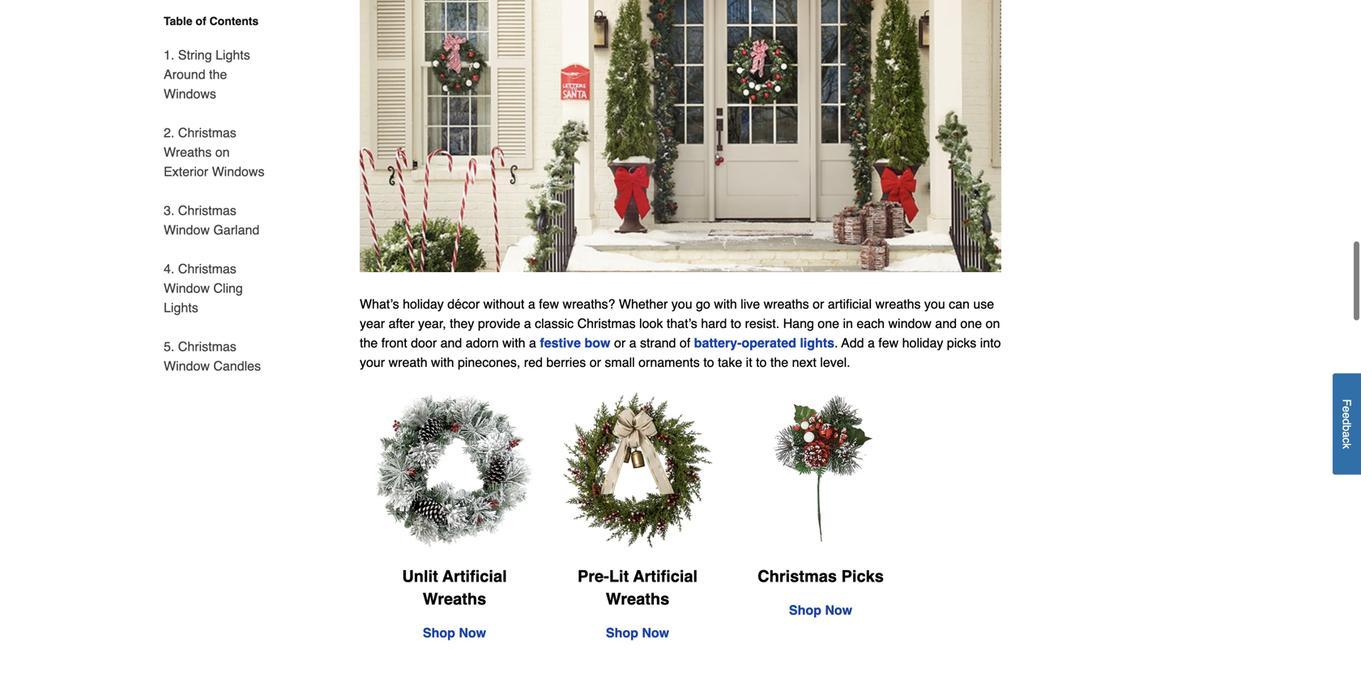 Task type: describe. For each thing, give the bounding box(es) containing it.
the inside what's holiday décor without a few wreaths? whether you go with live wreaths or artificial wreaths you can use year after year, they provide a classic christmas look that's hard to resist. hang one in each window and one on the front door and adorn with a
[[360, 336, 378, 351]]

whether
[[619, 297, 668, 312]]

it
[[746, 355, 753, 370]]

level.
[[821, 355, 851, 370]]

lights
[[800, 336, 835, 351]]

now for picks
[[825, 603, 853, 618]]

2.
[[164, 125, 175, 140]]

provide
[[478, 316, 521, 331]]

. add a few holiday picks into your wreath with pinecones, red berries or small ornaments to take it to the next level.
[[360, 336, 1001, 370]]

2 horizontal spatial to
[[756, 355, 767, 370]]

2 e from the top
[[1341, 413, 1354, 419]]

0 horizontal spatial to
[[704, 355, 715, 370]]

on inside what's holiday décor without a few wreaths? whether you go with live wreaths or artificial wreaths you can use year after year, they provide a classic christmas look that's hard to resist. hang one in each window and one on the front door and adorn with a
[[986, 316, 1001, 331]]

they
[[450, 316, 475, 331]]

string
[[178, 47, 212, 62]]

festive bow link
[[540, 336, 611, 351]]

take
[[718, 355, 743, 370]]

artificial
[[828, 297, 872, 312]]

shop now for picks
[[789, 603, 853, 618]]

shop now link for lit
[[606, 626, 670, 641]]

strand
[[640, 336, 676, 351]]

window for 3.
[[164, 223, 210, 238]]

red
[[524, 355, 543, 370]]

shop for christmas
[[789, 603, 822, 618]]

christmas inside what's holiday décor without a few wreaths? whether you go with live wreaths or artificial wreaths you can use year after year, they provide a classic christmas look that's hard to resist. hang one in each window and one on the front door and adorn with a
[[578, 316, 636, 331]]

1 horizontal spatial of
[[680, 336, 691, 351]]

can
[[949, 297, 970, 312]]

after
[[389, 316, 415, 331]]

bow
[[585, 336, 611, 351]]

f e e d b a c k button
[[1333, 374, 1362, 475]]

christmas for on
[[178, 125, 237, 140]]

christmas picks
[[758, 567, 884, 586]]

3. christmas window garland
[[164, 203, 260, 238]]

window for 4.
[[164, 281, 210, 296]]

a inside . add a few holiday picks into your wreath with pinecones, red berries or small ornaments to take it to the next level.
[[868, 336, 875, 351]]

that's
[[667, 316, 698, 331]]

into
[[981, 336, 1001, 351]]

classic
[[535, 316, 574, 331]]

shop now link for artificial
[[423, 626, 486, 641]]

k
[[1341, 444, 1354, 449]]

1 one from the left
[[818, 316, 840, 331]]

in
[[843, 316, 853, 331]]

add
[[842, 336, 865, 351]]

each
[[857, 316, 885, 331]]

contents
[[210, 15, 259, 28]]

year
[[360, 316, 385, 331]]

around
[[164, 67, 206, 82]]

wreaths for artificial
[[423, 590, 487, 609]]

1. string lights around the windows
[[164, 47, 250, 101]]

a up red
[[529, 336, 537, 351]]

festive
[[540, 336, 581, 351]]

2 horizontal spatial with
[[714, 297, 737, 312]]

or for artificial
[[813, 297, 825, 312]]

2 you from the left
[[925, 297, 946, 312]]

picks
[[842, 567, 884, 586]]

décor
[[448, 297, 480, 312]]

festive bow or a strand of battery-operated lights
[[540, 336, 835, 351]]

shop now for artificial
[[423, 626, 486, 641]]

hard
[[701, 316, 727, 331]]

berries
[[547, 355, 586, 370]]

.
[[835, 336, 839, 351]]

2 one from the left
[[961, 316, 983, 331]]

few inside . add a few holiday picks into your wreath with pinecones, red berries or small ornaments to take it to the next level.
[[879, 336, 899, 351]]

1 you from the left
[[672, 297, 693, 312]]

4. christmas window cling lights link
[[164, 250, 266, 327]]

table of contents element
[[144, 13, 266, 376]]

lit
[[609, 567, 629, 586]]

or for small
[[590, 355, 601, 370]]

1 e from the top
[[1341, 406, 1354, 413]]

adorn
[[466, 336, 499, 351]]

d
[[1341, 419, 1354, 425]]

c
[[1341, 438, 1354, 444]]

resist.
[[745, 316, 780, 331]]

a left classic
[[524, 316, 531, 331]]

window
[[889, 316, 932, 331]]

1.
[[164, 47, 175, 62]]

2. christmas wreaths on exterior windows link
[[164, 113, 266, 191]]

wreath
[[389, 355, 428, 370]]

1. string lights around the windows link
[[164, 36, 266, 113]]

b
[[1341, 425, 1354, 432]]

look
[[640, 316, 663, 331]]

ornaments
[[639, 355, 700, 370]]

lights inside 1. string lights around the windows
[[216, 47, 250, 62]]

a inside button
[[1341, 432, 1354, 438]]

1 horizontal spatial and
[[936, 316, 957, 331]]

1 vertical spatial and
[[441, 336, 462, 351]]

5. christmas window candles link
[[164, 327, 266, 376]]

cling
[[213, 281, 243, 296]]

wreaths inside pre-lit artificial wreaths
[[606, 590, 670, 609]]

candles
[[213, 359, 261, 374]]

the inside . add a few holiday picks into your wreath with pinecones, red berries or small ornaments to take it to the next level.
[[771, 355, 789, 370]]

pre-
[[578, 567, 609, 586]]

hang
[[784, 316, 815, 331]]

f e e d b a c k
[[1341, 400, 1354, 449]]

live
[[741, 297, 760, 312]]



Task type: vqa. For each thing, say whether or not it's contained in the screenshot.
Eatontown link on the bottom left of the page
no



Task type: locate. For each thing, give the bounding box(es) containing it.
2. christmas wreaths on exterior windows
[[164, 125, 265, 179]]

battery-operated lights link
[[694, 336, 835, 351]]

shop now for lit
[[606, 626, 670, 641]]

wreaths
[[764, 297, 810, 312], [876, 297, 921, 312]]

now for lit
[[642, 626, 670, 641]]

a pre-lit artificial christmas wreath. image
[[559, 392, 717, 549]]

0 vertical spatial windows
[[164, 86, 216, 101]]

now down "christmas picks"
[[825, 603, 853, 618]]

0 horizontal spatial you
[[672, 297, 693, 312]]

shop now link down "christmas picks"
[[789, 603, 853, 618]]

lights down contents
[[216, 47, 250, 62]]

christmas for garland
[[178, 203, 237, 218]]

1 horizontal spatial shop now
[[606, 626, 670, 641]]

lights down 4.
[[164, 300, 198, 315]]

one
[[818, 316, 840, 331], [961, 316, 983, 331]]

window down "5." on the left of the page
[[164, 359, 210, 374]]

0 horizontal spatial or
[[590, 355, 601, 370]]

0 vertical spatial window
[[164, 223, 210, 238]]

artificial
[[443, 567, 507, 586], [633, 567, 698, 586]]

1 wreaths from the left
[[764, 297, 810, 312]]

christmas inside 4. christmas window cling lights
[[178, 261, 237, 276]]

shop for pre-
[[606, 626, 639, 641]]

pinecones,
[[458, 355, 521, 370]]

windows
[[164, 86, 216, 101], [212, 164, 265, 179]]

windows for around
[[164, 86, 216, 101]]

with
[[714, 297, 737, 312], [503, 336, 526, 351], [431, 355, 454, 370]]

a
[[528, 297, 536, 312], [524, 316, 531, 331], [529, 336, 537, 351], [630, 336, 637, 351], [868, 336, 875, 351], [1341, 432, 1354, 438]]

shop now link down pre-lit artificial wreaths
[[606, 626, 670, 641]]

1 vertical spatial with
[[503, 336, 526, 351]]

4. christmas window cling lights
[[164, 261, 243, 315]]

window inside 3. christmas window garland
[[164, 223, 210, 238]]

of
[[196, 15, 206, 28], [680, 336, 691, 351]]

the down string
[[209, 67, 227, 82]]

1 vertical spatial windows
[[212, 164, 265, 179]]

3.
[[164, 203, 175, 218]]

of inside table of contents element
[[196, 15, 206, 28]]

wreaths for christmas
[[164, 145, 212, 160]]

2 vertical spatial or
[[590, 355, 601, 370]]

2 vertical spatial window
[[164, 359, 210, 374]]

e up b
[[1341, 413, 1354, 419]]

with down provide
[[503, 336, 526, 351]]

artificial right the unlit
[[443, 567, 507, 586]]

and down can
[[936, 316, 957, 331]]

0 horizontal spatial of
[[196, 15, 206, 28]]

1 vertical spatial window
[[164, 281, 210, 296]]

to left take
[[704, 355, 715, 370]]

shop now
[[789, 603, 853, 618], [423, 626, 486, 641], [606, 626, 670, 641]]

artificial inside pre-lit artificial wreaths
[[633, 567, 698, 586]]

0 vertical spatial on
[[215, 145, 230, 160]]

one up picks at the right of page
[[961, 316, 983, 331]]

christmas inside 2. christmas wreaths on exterior windows
[[178, 125, 237, 140]]

window
[[164, 223, 210, 238], [164, 281, 210, 296], [164, 359, 210, 374]]

2 horizontal spatial shop
[[789, 603, 822, 618]]

0 vertical spatial few
[[539, 297, 559, 312]]

0 horizontal spatial wreaths
[[764, 297, 810, 312]]

christmas for cling
[[178, 261, 237, 276]]

pre-lit artificial wreaths
[[578, 567, 698, 609]]

or up small at left
[[614, 336, 626, 351]]

with inside . add a few holiday picks into your wreath with pinecones, red berries or small ornaments to take it to the next level.
[[431, 355, 454, 370]]

christmas inside 3. christmas window garland
[[178, 203, 237, 218]]

a right without
[[528, 297, 536, 312]]

wreaths up hang
[[764, 297, 810, 312]]

e
[[1341, 406, 1354, 413], [1341, 413, 1354, 419]]

now down pre-lit artificial wreaths
[[642, 626, 670, 641]]

the
[[209, 67, 227, 82], [360, 336, 378, 351], [771, 355, 789, 370]]

battery-
[[694, 336, 742, 351]]

1 horizontal spatial you
[[925, 297, 946, 312]]

garland
[[213, 223, 260, 238]]

you up that's
[[672, 297, 693, 312]]

wreaths up window
[[876, 297, 921, 312]]

2 horizontal spatial the
[[771, 355, 789, 370]]

shop
[[789, 603, 822, 618], [423, 626, 455, 641], [606, 626, 639, 641]]

0 vertical spatial or
[[813, 297, 825, 312]]

lights inside 4. christmas window cling lights
[[164, 300, 198, 315]]

one left 'in'
[[818, 316, 840, 331]]

picks
[[947, 336, 977, 351]]

1 vertical spatial or
[[614, 336, 626, 351]]

1 horizontal spatial lights
[[216, 47, 250, 62]]

0 horizontal spatial with
[[431, 355, 454, 370]]

2 horizontal spatial shop now
[[789, 603, 853, 618]]

the exterior of the house decorated with wreaths and christmas decor. image
[[360, 0, 1002, 272]]

2 horizontal spatial wreaths
[[606, 590, 670, 609]]

window inside 5. christmas window candles
[[164, 359, 210, 374]]

of down that's
[[680, 336, 691, 351]]

shop now down "christmas picks"
[[789, 603, 853, 618]]

holiday up year,
[[403, 297, 444, 312]]

window down '3.'
[[164, 223, 210, 238]]

1 horizontal spatial wreaths
[[876, 297, 921, 312]]

1 vertical spatial of
[[680, 336, 691, 351]]

1 horizontal spatial holiday
[[903, 336, 944, 351]]

holiday
[[403, 297, 444, 312], [903, 336, 944, 351]]

shop now down pre-lit artificial wreaths
[[606, 626, 670, 641]]

wreaths down lit
[[606, 590, 670, 609]]

wreaths?
[[563, 297, 616, 312]]

table
[[164, 15, 193, 28]]

0 horizontal spatial few
[[539, 297, 559, 312]]

1 vertical spatial few
[[879, 336, 899, 351]]

1 horizontal spatial on
[[986, 316, 1001, 331]]

1 artificial from the left
[[443, 567, 507, 586]]

to right hard
[[731, 316, 742, 331]]

2 vertical spatial the
[[771, 355, 789, 370]]

what's holiday décor without a few wreaths? whether you go with live wreaths or artificial wreaths you can use year after year, they provide a classic christmas look that's hard to resist. hang one in each window and one on the front door and adorn with a
[[360, 297, 1001, 351]]

0 horizontal spatial holiday
[[403, 297, 444, 312]]

with down "door"
[[431, 355, 454, 370]]

holiday inside . add a few holiday picks into your wreath with pinecones, red berries or small ornaments to take it to the next level.
[[903, 336, 944, 351]]

window for 5.
[[164, 359, 210, 374]]

few down the each
[[879, 336, 899, 351]]

1 vertical spatial holiday
[[903, 336, 944, 351]]

2 vertical spatial with
[[431, 355, 454, 370]]

1 horizontal spatial or
[[614, 336, 626, 351]]

now
[[825, 603, 853, 618], [459, 626, 486, 641], [642, 626, 670, 641]]

a up k
[[1341, 432, 1354, 438]]

1 horizontal spatial one
[[961, 316, 983, 331]]

operated
[[742, 336, 797, 351]]

to right it
[[756, 355, 767, 370]]

0 horizontal spatial one
[[818, 316, 840, 331]]

with right go
[[714, 297, 737, 312]]

0 horizontal spatial shop now link
[[423, 626, 486, 641]]

shop for unlit
[[423, 626, 455, 641]]

front
[[382, 336, 407, 351]]

christmas left picks
[[758, 567, 837, 586]]

go
[[696, 297, 711, 312]]

now for artificial
[[459, 626, 486, 641]]

windows inside 1. string lights around the windows
[[164, 86, 216, 101]]

1 horizontal spatial the
[[360, 336, 378, 351]]

0 vertical spatial the
[[209, 67, 227, 82]]

0 horizontal spatial on
[[215, 145, 230, 160]]

0 horizontal spatial wreaths
[[164, 145, 212, 160]]

3. christmas window garland link
[[164, 191, 266, 250]]

windows for on
[[212, 164, 265, 179]]

0 horizontal spatial artificial
[[443, 567, 507, 586]]

christmas right 2.
[[178, 125, 237, 140]]

unlit artificial wreaths
[[402, 567, 507, 609]]

an unlit artificial christmas wreath. image
[[376, 392, 533, 549]]

use
[[974, 297, 995, 312]]

1 horizontal spatial few
[[879, 336, 899, 351]]

of right 'table'
[[196, 15, 206, 28]]

2 wreaths from the left
[[876, 297, 921, 312]]

you left can
[[925, 297, 946, 312]]

a red and green artificial christmas pick. image
[[743, 392, 900, 549]]

to inside what's holiday décor without a few wreaths? whether you go with live wreaths or artificial wreaths you can use year after year, they provide a classic christmas look that's hard to resist. hang one in each window and one on the front door and adorn with a
[[731, 316, 742, 331]]

the up your
[[360, 336, 378, 351]]

wreaths down the unlit
[[423, 590, 487, 609]]

0 horizontal spatial now
[[459, 626, 486, 641]]

holiday down window
[[903, 336, 944, 351]]

2 horizontal spatial shop now link
[[789, 603, 853, 618]]

next
[[792, 355, 817, 370]]

artificial inside the unlit artificial wreaths
[[443, 567, 507, 586]]

your
[[360, 355, 385, 370]]

windows right exterior
[[212, 164, 265, 179]]

to
[[731, 316, 742, 331], [704, 355, 715, 370], [756, 355, 767, 370]]

e up d
[[1341, 406, 1354, 413]]

0 vertical spatial lights
[[216, 47, 250, 62]]

4.
[[164, 261, 175, 276]]

and
[[936, 316, 957, 331], [441, 336, 462, 351]]

shop down "christmas picks"
[[789, 603, 822, 618]]

0 vertical spatial and
[[936, 316, 957, 331]]

window inside 4. christmas window cling lights
[[164, 281, 210, 296]]

or inside . add a few holiday picks into your wreath with pinecones, red berries or small ornaments to take it to the next level.
[[590, 355, 601, 370]]

table of contents
[[164, 15, 259, 28]]

small
[[605, 355, 635, 370]]

lights
[[216, 47, 250, 62], [164, 300, 198, 315]]

1 vertical spatial lights
[[164, 300, 198, 315]]

2 horizontal spatial or
[[813, 297, 825, 312]]

christmas inside 5. christmas window candles
[[178, 339, 237, 354]]

0 horizontal spatial the
[[209, 67, 227, 82]]

shop now link down the unlit artificial wreaths at bottom
[[423, 626, 486, 641]]

window down 4.
[[164, 281, 210, 296]]

1 horizontal spatial now
[[642, 626, 670, 641]]

shop down pre-lit artificial wreaths
[[606, 626, 639, 641]]

2 window from the top
[[164, 281, 210, 296]]

0 vertical spatial holiday
[[403, 297, 444, 312]]

door
[[411, 336, 437, 351]]

holiday inside what's holiday décor without a few wreaths? whether you go with live wreaths or artificial wreaths you can use year after year, they provide a classic christmas look that's hard to resist. hang one in each window and one on the front door and adorn with a
[[403, 297, 444, 312]]

5. christmas window candles
[[164, 339, 261, 374]]

the down operated
[[771, 355, 789, 370]]

0 horizontal spatial shop
[[423, 626, 455, 641]]

1 horizontal spatial wreaths
[[423, 590, 487, 609]]

without
[[484, 297, 525, 312]]

1 horizontal spatial shop now link
[[606, 626, 670, 641]]

year,
[[418, 316, 446, 331]]

christmas up bow
[[578, 316, 636, 331]]

f
[[1341, 400, 1354, 406]]

1 horizontal spatial shop
[[606, 626, 639, 641]]

0 vertical spatial with
[[714, 297, 737, 312]]

a up small at left
[[630, 336, 637, 351]]

2 artificial from the left
[[633, 567, 698, 586]]

wreaths inside the unlit artificial wreaths
[[423, 590, 487, 609]]

1 window from the top
[[164, 223, 210, 238]]

0 vertical spatial of
[[196, 15, 206, 28]]

1 vertical spatial the
[[360, 336, 378, 351]]

christmas up cling
[[178, 261, 237, 276]]

and down they
[[441, 336, 462, 351]]

christmas up garland
[[178, 203, 237, 218]]

1 horizontal spatial with
[[503, 336, 526, 351]]

or down bow
[[590, 355, 601, 370]]

now down the unlit artificial wreaths at bottom
[[459, 626, 486, 641]]

or inside what's holiday décor without a few wreaths? whether you go with live wreaths or artificial wreaths you can use year after year, they provide a classic christmas look that's hard to resist. hang one in each window and one on the front door and adorn with a
[[813, 297, 825, 312]]

shop now link
[[789, 603, 853, 618], [423, 626, 486, 641], [606, 626, 670, 641]]

3 window from the top
[[164, 359, 210, 374]]

few inside what's holiday décor without a few wreaths? whether you go with live wreaths or artificial wreaths you can use year after year, they provide a classic christmas look that's hard to resist. hang one in each window and one on the front door and adorn with a
[[539, 297, 559, 312]]

shop now link for picks
[[789, 603, 853, 618]]

the inside 1. string lights around the windows
[[209, 67, 227, 82]]

2 horizontal spatial now
[[825, 603, 853, 618]]

wreaths
[[164, 145, 212, 160], [423, 590, 487, 609], [606, 590, 670, 609]]

0 horizontal spatial lights
[[164, 300, 198, 315]]

unlit
[[402, 567, 438, 586]]

wreaths inside 2. christmas wreaths on exterior windows
[[164, 145, 212, 160]]

on
[[215, 145, 230, 160], [986, 316, 1001, 331]]

shop down the unlit artificial wreaths at bottom
[[423, 626, 455, 641]]

artificial right lit
[[633, 567, 698, 586]]

0 horizontal spatial shop now
[[423, 626, 486, 641]]

shop now down the unlit artificial wreaths at bottom
[[423, 626, 486, 641]]

5.
[[164, 339, 175, 354]]

a right add
[[868, 336, 875, 351]]

windows down around
[[164, 86, 216, 101]]

christmas
[[178, 125, 237, 140], [178, 203, 237, 218], [178, 261, 237, 276], [578, 316, 636, 331], [178, 339, 237, 354], [758, 567, 837, 586]]

1 horizontal spatial artificial
[[633, 567, 698, 586]]

or
[[813, 297, 825, 312], [614, 336, 626, 351], [590, 355, 601, 370]]

1 vertical spatial on
[[986, 316, 1001, 331]]

christmas for candles
[[178, 339, 237, 354]]

few
[[539, 297, 559, 312], [879, 336, 899, 351]]

few up classic
[[539, 297, 559, 312]]

or up hang
[[813, 297, 825, 312]]

0 horizontal spatial and
[[441, 336, 462, 351]]

exterior
[[164, 164, 208, 179]]

what's
[[360, 297, 399, 312]]

windows inside 2. christmas wreaths on exterior windows
[[212, 164, 265, 179]]

wreaths up exterior
[[164, 145, 212, 160]]

christmas up candles
[[178, 339, 237, 354]]

1 horizontal spatial to
[[731, 316, 742, 331]]

on inside 2. christmas wreaths on exterior windows
[[215, 145, 230, 160]]



